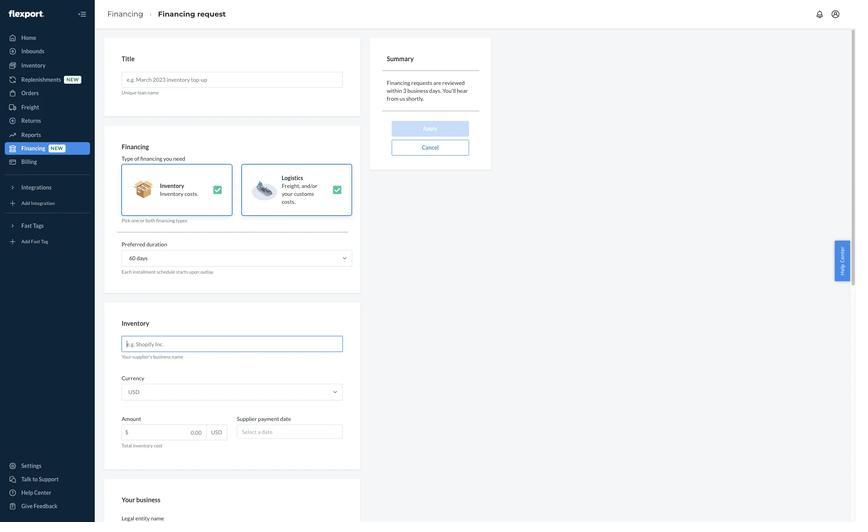 Task type: describe. For each thing, give the bounding box(es) containing it.
name for legal entity name
[[151, 515, 164, 522]]

your
[[282, 191, 293, 197]]

fast inside "dropdown button"
[[21, 222, 32, 229]]

center inside 'link'
[[34, 489, 51, 496]]

check square image for and/or
[[333, 185, 342, 195]]

hear
[[457, 87, 468, 94]]

inbounds link
[[5, 45, 90, 58]]

financing for financing link
[[107, 10, 143, 18]]

talk to support
[[21, 476, 59, 483]]

help inside 'link'
[[21, 489, 33, 496]]

add fast tag link
[[5, 235, 90, 248]]

loan
[[138, 90, 147, 95]]

flexport logo image
[[9, 10, 44, 18]]

new for financing
[[51, 146, 63, 151]]

e.g. March 2023 inventory top-up field
[[122, 72, 343, 88]]

select a date
[[242, 429, 273, 435]]

of
[[134, 155, 139, 162]]

check square image for costs.
[[213, 185, 222, 195]]

are
[[434, 79, 442, 86]]

inventory
[[133, 443, 153, 449]]

tags
[[33, 222, 44, 229]]

your for your supplier's business name
[[122, 354, 131, 360]]

days
[[137, 255, 148, 262]]

pick
[[122, 218, 130, 224]]

date for select a date
[[262, 429, 273, 435]]

new for replenishments
[[67, 77, 79, 83]]

schedule
[[157, 269, 175, 275]]

and/or
[[302, 183, 318, 189]]

total inventory cost
[[122, 443, 163, 449]]

preferred duration
[[122, 241, 167, 248]]

0 vertical spatial financing
[[140, 155, 162, 162]]

settings link
[[5, 460, 90, 472]]

both
[[146, 218, 155, 224]]

60 days
[[129, 255, 148, 262]]

3
[[403, 87, 407, 94]]

integrations
[[21, 184, 52, 191]]

to
[[32, 476, 38, 483]]

us
[[400, 95, 405, 102]]

help inside button
[[839, 264, 846, 275]]

orders
[[21, 90, 39, 96]]

1 vertical spatial usd
[[211, 429, 222, 436]]

freight link
[[5, 101, 90, 114]]

feedback
[[34, 503, 57, 510]]

give feedback button
[[5, 500, 90, 513]]

legal entity name
[[122, 515, 164, 522]]

tag
[[41, 239, 48, 245]]

financing request
[[158, 10, 226, 18]]

0 vertical spatial usd
[[128, 389, 140, 396]]

fast tags button
[[5, 220, 90, 232]]

unique
[[122, 90, 137, 95]]

one
[[131, 218, 139, 224]]

select
[[242, 429, 257, 435]]

inventory down 'inbounds'
[[21, 62, 46, 69]]

name for unique loan name
[[147, 90, 159, 95]]

1 vertical spatial business
[[153, 354, 171, 360]]

payment
[[258, 416, 279, 422]]

costs. inside logistics freight, and/or your customs costs.
[[282, 198, 296, 205]]

talk to support button
[[5, 473, 90, 486]]

type
[[122, 155, 133, 162]]

home
[[21, 34, 36, 41]]

supplier's
[[132, 354, 152, 360]]

requests
[[411, 79, 433, 86]]

types
[[176, 218, 187, 224]]

a
[[258, 429, 261, 435]]

inventory link
[[5, 59, 90, 72]]

open account menu image
[[831, 9, 841, 19]]

integrations button
[[5, 181, 90, 194]]

fast tags
[[21, 222, 44, 229]]

give feedback
[[21, 503, 57, 510]]

upon
[[189, 269, 199, 275]]

$
[[125, 429, 128, 436]]

returns
[[21, 117, 41, 124]]

2 vertical spatial business
[[136, 496, 160, 504]]

type of financing you need
[[122, 155, 185, 162]]

request
[[197, 10, 226, 18]]

within
[[387, 87, 402, 94]]

cancel button
[[392, 140, 469, 155]]

add for add fast tag
[[21, 239, 30, 245]]



Task type: vqa. For each thing, say whether or not it's contained in the screenshot.
Create Transfer link
no



Task type: locate. For each thing, give the bounding box(es) containing it.
costs. down your
[[282, 198, 296, 205]]

business right supplier's
[[153, 354, 171, 360]]

talk
[[21, 476, 31, 483]]

0 horizontal spatial date
[[262, 429, 273, 435]]

pick one or both financing types
[[122, 218, 187, 224]]

1 check square image from the left
[[213, 185, 222, 195]]

0 horizontal spatial center
[[34, 489, 51, 496]]

home link
[[5, 32, 90, 44]]

financing link
[[107, 10, 143, 18]]

days.
[[429, 87, 442, 94]]

financing inside financing requests are reviewed within 3 business days. you'll hear from us shortly.
[[387, 79, 410, 86]]

financing right the of
[[140, 155, 162, 162]]

1 horizontal spatial costs.
[[282, 198, 296, 205]]

0.00 text field
[[122, 425, 206, 440]]

business up shortly.
[[408, 87, 428, 94]]

financing
[[107, 10, 143, 18], [158, 10, 195, 18], [387, 79, 410, 86], [122, 143, 149, 150], [21, 145, 45, 152]]

new
[[67, 77, 79, 83], [51, 146, 63, 151]]

1 vertical spatial help center
[[21, 489, 51, 496]]

1 vertical spatial new
[[51, 146, 63, 151]]

business inside financing requests are reviewed within 3 business days. you'll hear from us shortly.
[[408, 87, 428, 94]]

0 vertical spatial business
[[408, 87, 428, 94]]

total
[[122, 443, 132, 449]]

1 vertical spatial costs.
[[282, 198, 296, 205]]

help center link
[[5, 487, 90, 499]]

installment
[[133, 269, 156, 275]]

entity
[[135, 515, 150, 522]]

starts
[[176, 269, 188, 275]]

1 horizontal spatial help
[[839, 264, 846, 275]]

1 vertical spatial your
[[122, 496, 135, 504]]

inventory down you
[[160, 183, 184, 189]]

add for add integration
[[21, 200, 30, 206]]

2 check square image from the left
[[333, 185, 342, 195]]

help center button
[[835, 241, 851, 281]]

0 vertical spatial center
[[839, 247, 846, 263]]

integration
[[31, 200, 55, 206]]

your left supplier's
[[122, 354, 131, 360]]

60
[[129, 255, 136, 262]]

usd
[[128, 389, 140, 396], [211, 429, 222, 436]]

returns link
[[5, 115, 90, 127]]

you
[[163, 155, 172, 162]]

summary
[[387, 55, 414, 62]]

financing for financing requests are reviewed within 3 business days. you'll hear from us shortly.
[[387, 79, 410, 86]]

amount
[[122, 416, 141, 422]]

center inside button
[[839, 247, 846, 263]]

title
[[122, 55, 135, 62]]

duration
[[146, 241, 167, 248]]

1 your from the top
[[122, 354, 131, 360]]

date right payment
[[280, 416, 291, 422]]

0 horizontal spatial help center
[[21, 489, 51, 496]]

date right a
[[262, 429, 273, 435]]

your up legal
[[122, 496, 135, 504]]

your
[[122, 354, 131, 360], [122, 496, 135, 504]]

give
[[21, 503, 33, 510]]

0 horizontal spatial help
[[21, 489, 33, 496]]

need
[[173, 155, 185, 162]]

reports
[[21, 132, 41, 138]]

1 vertical spatial name
[[172, 354, 183, 360]]

you'll
[[443, 87, 456, 94]]

name right supplier's
[[172, 354, 183, 360]]

0 vertical spatial new
[[67, 77, 79, 83]]

0 vertical spatial help
[[839, 264, 846, 275]]

financing request link
[[158, 10, 226, 18]]

date
[[280, 416, 291, 422], [262, 429, 273, 435]]

2 your from the top
[[122, 496, 135, 504]]

add inside "link"
[[21, 200, 30, 206]]

1 horizontal spatial date
[[280, 416, 291, 422]]

freight,
[[282, 183, 301, 189]]

1 vertical spatial center
[[34, 489, 51, 496]]

0 vertical spatial name
[[147, 90, 159, 95]]

0 horizontal spatial new
[[51, 146, 63, 151]]

from
[[387, 95, 399, 102]]

fast left tag
[[31, 239, 40, 245]]

check square image right the inventory inventory costs.
[[213, 185, 222, 195]]

1 horizontal spatial center
[[839, 247, 846, 263]]

0 horizontal spatial check square image
[[213, 185, 222, 195]]

1 vertical spatial financing
[[156, 218, 175, 224]]

new up orders link
[[67, 77, 79, 83]]

currency
[[122, 375, 144, 382]]

or
[[140, 218, 145, 224]]

financing requests are reviewed within 3 business days. you'll hear from us shortly.
[[387, 79, 468, 102]]

open notifications image
[[815, 9, 825, 19]]

2 add from the top
[[21, 239, 30, 245]]

your for your business
[[122, 496, 135, 504]]

outlay
[[200, 269, 213, 275]]

each installment schedule starts upon outlay
[[122, 269, 213, 275]]

support
[[39, 476, 59, 483]]

billing link
[[5, 156, 90, 168]]

add integration link
[[5, 197, 90, 210]]

shortly.
[[406, 95, 424, 102]]

help center inside button
[[839, 247, 846, 275]]

0 vertical spatial your
[[122, 354, 131, 360]]

inventory up "types"
[[160, 191, 184, 197]]

2 vertical spatial name
[[151, 515, 164, 522]]

name right entity
[[151, 515, 164, 522]]

1 vertical spatial date
[[262, 429, 273, 435]]

settings
[[21, 463, 41, 469]]

billing
[[21, 158, 37, 165]]

0 vertical spatial fast
[[21, 222, 32, 229]]

0 vertical spatial help center
[[839, 247, 846, 275]]

check square image
[[213, 185, 222, 195], [333, 185, 342, 195]]

unique loan name
[[122, 90, 159, 95]]

supplier
[[237, 416, 257, 422]]

0 vertical spatial costs.
[[185, 191, 198, 197]]

logistics freight, and/or your customs costs.
[[282, 175, 318, 205]]

inbounds
[[21, 48, 44, 55]]

inventory up supplier's
[[122, 319, 149, 327]]

financing right both
[[156, 218, 175, 224]]

business
[[408, 87, 428, 94], [153, 354, 171, 360], [136, 496, 160, 504]]

add down fast tags
[[21, 239, 30, 245]]

financing for financing request
[[158, 10, 195, 18]]

replenishments
[[21, 76, 61, 83]]

reviewed
[[443, 79, 465, 86]]

0 vertical spatial add
[[21, 200, 30, 206]]

1 horizontal spatial new
[[67, 77, 79, 83]]

breadcrumbs navigation
[[101, 3, 232, 26]]

help center
[[839, 247, 846, 275], [21, 489, 51, 496]]

1 vertical spatial help
[[21, 489, 33, 496]]

each
[[122, 269, 132, 275]]

cost
[[154, 443, 163, 449]]

business up "legal entity name"
[[136, 496, 160, 504]]

usd left select
[[211, 429, 222, 436]]

check square image right and/or
[[333, 185, 342, 195]]

usd down currency
[[128, 389, 140, 396]]

costs. up "types"
[[185, 191, 198, 197]]

add left integration
[[21, 200, 30, 206]]

1 vertical spatial add
[[21, 239, 30, 245]]

1 add from the top
[[21, 200, 30, 206]]

0 vertical spatial date
[[280, 416, 291, 422]]

apply
[[423, 125, 438, 132]]

name right loan
[[147, 90, 159, 95]]

0 horizontal spatial usd
[[128, 389, 140, 396]]

center
[[839, 247, 846, 263], [34, 489, 51, 496]]

new down reports link
[[51, 146, 63, 151]]

1 horizontal spatial help center
[[839, 247, 846, 275]]

supplier payment date
[[237, 416, 291, 422]]

help
[[839, 264, 846, 275], [21, 489, 33, 496]]

reports link
[[5, 129, 90, 141]]

legal
[[122, 515, 134, 522]]

costs. inside the inventory inventory costs.
[[185, 191, 198, 197]]

inventory inventory costs.
[[160, 183, 198, 197]]

costs.
[[185, 191, 198, 197], [282, 198, 296, 205]]

e.g. Shopify Inc. field
[[122, 336, 343, 352]]

close navigation image
[[77, 9, 87, 19]]

help center inside 'link'
[[21, 489, 51, 496]]

customs
[[294, 191, 314, 197]]

your supplier's business name
[[122, 354, 183, 360]]

date for supplier payment date
[[280, 416, 291, 422]]

1 vertical spatial fast
[[31, 239, 40, 245]]

0 horizontal spatial costs.
[[185, 191, 198, 197]]

cancel
[[422, 144, 439, 151]]

fast left 'tags'
[[21, 222, 32, 229]]

orders link
[[5, 87, 90, 100]]

apply button
[[392, 121, 469, 137]]

add fast tag
[[21, 239, 48, 245]]

1 horizontal spatial usd
[[211, 429, 222, 436]]

1 horizontal spatial check square image
[[333, 185, 342, 195]]

preferred
[[122, 241, 145, 248]]



